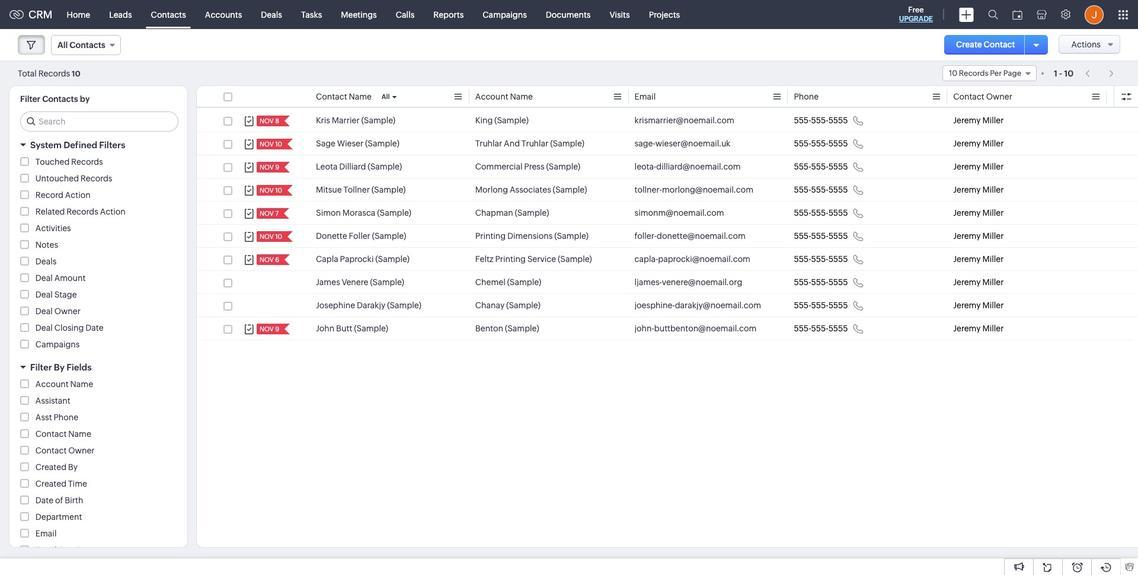 Task type: describe. For each thing, give the bounding box(es) containing it.
commercial press (sample)
[[475, 162, 580, 171]]

butt
[[336, 324, 352, 333]]

printing dimensions (sample)
[[475, 231, 589, 241]]

john butt (sample) link
[[316, 322, 388, 334]]

feltz printing service (sample)
[[475, 254, 592, 264]]

555-555-5555 for paprocki@noemail.com
[[794, 254, 848, 264]]

0 horizontal spatial campaigns
[[35, 340, 80, 349]]

benton (sample) link
[[475, 322, 539, 334]]

5555 for paprocki@noemail.com
[[828, 254, 848, 264]]

contacts for all contacts
[[70, 40, 105, 50]]

nov 10 link for sage
[[257, 139, 283, 149]]

jeremy for darakjy@noemail.com
[[953, 301, 981, 310]]

filter by fields button
[[9, 357, 187, 378]]

1 miller from the top
[[983, 116, 1004, 125]]

miller for buttbenton@noemail.com
[[983, 324, 1004, 333]]

wieser@noemail.uk
[[655, 139, 731, 148]]

555-555-5555 for donette@noemail.com
[[794, 231, 848, 241]]

created for created by
[[35, 462, 66, 472]]

0 vertical spatial date
[[86, 323, 103, 333]]

1 horizontal spatial campaigns
[[483, 10, 527, 19]]

nov for simon morasca (sample)
[[260, 210, 274, 217]]

stage
[[54, 290, 77, 299]]

jeremy for venere@noemail.org
[[953, 277, 981, 287]]

9 for leota
[[275, 164, 279, 171]]

555-555-5555 for wieser@noemail.uk
[[794, 139, 848, 148]]

jeremy for wieser@noemail.uk
[[953, 139, 981, 148]]

by
[[80, 94, 90, 104]]

(sample) up "printing dimensions (sample)"
[[515, 208, 549, 218]]

0 vertical spatial email
[[635, 92, 656, 101]]

untouched records
[[35, 174, 112, 183]]

nov 10 for donette foller (sample)
[[260, 233, 282, 240]]

1 vertical spatial phone
[[54, 413, 78, 422]]

sage wieser (sample)
[[316, 139, 399, 148]]

(sample) right foller
[[372, 231, 406, 241]]

capla
[[316, 254, 338, 264]]

nov 9 link for leota
[[257, 162, 280, 173]]

(sample) right wieser
[[365, 139, 399, 148]]

nov 10 for sage wieser (sample)
[[260, 140, 282, 148]]

by for filter
[[54, 362, 65, 372]]

jeremy miller for donette@noemail.com
[[953, 231, 1004, 241]]

leota
[[316, 162, 338, 171]]

upgrade
[[899, 15, 933, 23]]

record
[[35, 190, 63, 200]]

1 horizontal spatial phone
[[794, 92, 819, 101]]

5555 for darakjy@noemail.com
[[828, 301, 848, 310]]

10 inside total records 10
[[72, 69, 80, 78]]

campaigns link
[[473, 0, 536, 29]]

1 vertical spatial printing
[[495, 254, 526, 264]]

6
[[275, 256, 279, 263]]

dilliard
[[339, 162, 366, 171]]

1 vertical spatial email
[[35, 529, 57, 538]]

name down fields
[[70, 379, 93, 389]]

feltz printing service (sample) link
[[475, 253, 592, 265]]

5 jeremy from the top
[[953, 208, 981, 218]]

created for created time
[[35, 479, 66, 488]]

projects link
[[639, 0, 690, 29]]

1 - 10
[[1054, 68, 1074, 78]]

1 vertical spatial contact name
[[35, 429, 91, 439]]

jeremy for buttbenton@noemail.com
[[953, 324, 981, 333]]

10 records per page
[[949, 69, 1021, 78]]

john-
[[635, 324, 654, 333]]

documents
[[546, 10, 591, 19]]

1 vertical spatial account
[[35, 379, 69, 389]]

capla-paprocki@noemail.com
[[635, 254, 750, 264]]

contact inside button
[[984, 40, 1015, 49]]

1 truhlar from the left
[[475, 139, 502, 148]]

projects
[[649, 10, 680, 19]]

contact down the asst phone
[[35, 429, 67, 439]]

name down the asst phone
[[68, 429, 91, 439]]

king
[[475, 116, 493, 125]]

nov 9 for leota dilliard (sample)
[[260, 164, 279, 171]]

tollner-morlong@noemail.com
[[635, 185, 753, 194]]

(sample) down 'chemel (sample)'
[[506, 301, 541, 310]]

chanay
[[475, 301, 505, 310]]

profile element
[[1078, 0, 1111, 29]]

(sample) up sage wieser (sample) link
[[361, 116, 396, 125]]

chapman (sample) link
[[475, 207, 549, 219]]

nov 6
[[260, 256, 279, 263]]

records for related
[[67, 207, 98, 216]]

created time
[[35, 479, 87, 488]]

(sample) right press
[[546, 162, 580, 171]]

miller for donette@noemail.com
[[983, 231, 1004, 241]]

meetings
[[341, 10, 377, 19]]

department
[[35, 512, 82, 522]]

visits
[[610, 10, 630, 19]]

reports
[[433, 10, 464, 19]]

truhlar and truhlar (sample) link
[[475, 138, 584, 149]]

records for untouched
[[81, 174, 112, 183]]

miller for wieser@noemail.uk
[[983, 139, 1004, 148]]

5 miller from the top
[[983, 208, 1004, 218]]

leads link
[[100, 0, 141, 29]]

1 horizontal spatial action
[[100, 207, 125, 216]]

5 5555 from the top
[[828, 208, 848, 218]]

capla paprocki (sample) link
[[316, 253, 410, 265]]

by for created
[[68, 462, 78, 472]]

simon morasca (sample) link
[[316, 207, 411, 219]]

all for all contacts
[[58, 40, 68, 50]]

kris marrier (sample)
[[316, 116, 396, 125]]

1 vertical spatial account name
[[35, 379, 93, 389]]

(sample) up service
[[554, 231, 589, 241]]

leota-
[[635, 162, 656, 171]]

0 vertical spatial contacts
[[151, 10, 186, 19]]

kris marrier (sample) link
[[316, 114, 396, 126]]

morlong
[[475, 185, 508, 194]]

date of birth
[[35, 496, 83, 505]]

0 horizontal spatial contact owner
[[35, 446, 95, 455]]

created by
[[35, 462, 78, 472]]

morasca
[[343, 208, 375, 218]]

king (sample) link
[[475, 114, 529, 126]]

10 down 8
[[275, 140, 282, 148]]

crm link
[[9, 8, 53, 21]]

all for all
[[382, 93, 390, 100]]

calls link
[[386, 0, 424, 29]]

accounts link
[[196, 0, 252, 29]]

miller for dilliard@noemail.com
[[983, 162, 1004, 171]]

1 vertical spatial owner
[[54, 306, 81, 316]]

10 up 6
[[275, 233, 282, 240]]

darakjy
[[357, 301, 385, 310]]

filter for filter by fields
[[30, 362, 52, 372]]

ljames-venere@noemail.org link
[[635, 276, 742, 288]]

(sample) right tollner
[[372, 185, 406, 194]]

documents link
[[536, 0, 600, 29]]

10 inside field
[[949, 69, 957, 78]]

jeremy for morlong@noemail.com
[[953, 185, 981, 194]]

actions
[[1071, 40, 1101, 49]]

tasks
[[301, 10, 322, 19]]

filter for filter contacts by
[[20, 94, 40, 104]]

nov for sage wieser (sample)
[[260, 140, 274, 148]]

joesphine-darakjy@noemail.com link
[[635, 299, 761, 311]]

buttbenton@noemail.com
[[654, 324, 757, 333]]

morlong associates (sample)
[[475, 185, 587, 194]]

2 vertical spatial email
[[35, 545, 57, 555]]

page
[[1003, 69, 1021, 78]]

joesphine-
[[635, 301, 675, 310]]

nov for capla paprocki (sample)
[[260, 256, 274, 263]]

josephine
[[316, 301, 355, 310]]

(sample) right morasca
[[377, 208, 411, 218]]

simonm@noemail.com link
[[635, 207, 724, 219]]

notes
[[35, 240, 58, 250]]

create
[[956, 40, 982, 49]]

mitsue tollner (sample) link
[[316, 184, 406, 196]]

7
[[275, 210, 279, 217]]

kris
[[316, 116, 330, 125]]

contact up created by
[[35, 446, 67, 455]]

contacts for filter contacts by
[[42, 94, 78, 104]]

contact down 10 records per page
[[953, 92, 985, 101]]

(sample) down feltz printing service (sample)
[[507, 277, 541, 287]]

of
[[55, 496, 63, 505]]

0 vertical spatial account
[[475, 92, 508, 101]]

jeremy for dilliard@noemail.com
[[953, 162, 981, 171]]

Search text field
[[21, 112, 178, 131]]

paprocki
[[340, 254, 374, 264]]

5555 for morlong@noemail.com
[[828, 185, 848, 194]]

nov 8 link
[[257, 116, 280, 126]]

capla paprocki (sample)
[[316, 254, 410, 264]]

0 vertical spatial action
[[65, 190, 90, 200]]

josephine darakjy (sample)
[[316, 301, 421, 310]]

mitsue
[[316, 185, 342, 194]]

555-555-5555 for morlong@noemail.com
[[794, 185, 848, 194]]

chemel (sample) link
[[475, 276, 541, 288]]

0 vertical spatial contact owner
[[953, 92, 1012, 101]]

10 right -
[[1064, 68, 1074, 78]]

miller for paprocki@noemail.com
[[983, 254, 1004, 264]]

1 jeremy from the top
[[953, 116, 981, 125]]

(sample) down darakjy
[[354, 324, 388, 333]]

(sample) right paprocki
[[375, 254, 410, 264]]

all contacts
[[58, 40, 105, 50]]



Task type: vqa. For each thing, say whether or not it's contained in the screenshot.


Task type: locate. For each thing, give the bounding box(es) containing it.
tollner
[[343, 185, 370, 194]]

contact up kris
[[316, 92, 347, 101]]

account up king
[[475, 92, 508, 101]]

james
[[316, 277, 340, 287]]

nov for mitsue tollner (sample)
[[260, 187, 274, 194]]

6 5555 from the top
[[828, 231, 848, 241]]

total records 10
[[18, 68, 80, 78]]

date left of
[[35, 496, 53, 505]]

1 horizontal spatial truhlar
[[522, 139, 549, 148]]

1 horizontal spatial date
[[86, 323, 103, 333]]

truhlar up press
[[522, 139, 549, 148]]

owner up created by
[[68, 446, 95, 455]]

email opt out
[[35, 545, 89, 555]]

3 5555 from the top
[[828, 162, 848, 171]]

0 horizontal spatial all
[[58, 40, 68, 50]]

by inside dropdown button
[[54, 362, 65, 372]]

closing
[[54, 323, 84, 333]]

asst
[[35, 413, 52, 422]]

0 horizontal spatial truhlar
[[475, 139, 502, 148]]

0 vertical spatial deals
[[261, 10, 282, 19]]

nov 9 link for john
[[257, 324, 280, 334]]

2 9 from the top
[[275, 325, 279, 333]]

0 horizontal spatial by
[[54, 362, 65, 372]]

5 nov from the top
[[260, 210, 274, 217]]

records left per
[[959, 69, 988, 78]]

records for touched
[[71, 157, 103, 167]]

deal
[[35, 273, 53, 283], [35, 290, 53, 299], [35, 306, 53, 316], [35, 323, 53, 333]]

1 horizontal spatial all
[[382, 93, 390, 100]]

(sample) right service
[[558, 254, 592, 264]]

account
[[475, 92, 508, 101], [35, 379, 69, 389]]

9 555-555-5555 from the top
[[794, 301, 848, 310]]

jeremy for donette@noemail.com
[[953, 231, 981, 241]]

5 jeremy miller from the top
[[953, 208, 1004, 218]]

10 5555 from the top
[[828, 324, 848, 333]]

deals left tasks link
[[261, 10, 282, 19]]

profile image
[[1085, 5, 1104, 24]]

contacts inside field
[[70, 40, 105, 50]]

nov for john butt (sample)
[[260, 325, 274, 333]]

foller-donette@noemail.com link
[[635, 230, 746, 242]]

1 vertical spatial all
[[382, 93, 390, 100]]

2 vertical spatial owner
[[68, 446, 95, 455]]

nov 10 link down nov 8
[[257, 139, 283, 149]]

(sample)
[[361, 116, 396, 125], [494, 116, 529, 125], [365, 139, 399, 148], [550, 139, 584, 148], [368, 162, 402, 171], [546, 162, 580, 171], [372, 185, 406, 194], [553, 185, 587, 194], [377, 208, 411, 218], [515, 208, 549, 218], [372, 231, 406, 241], [554, 231, 589, 241], [375, 254, 410, 264], [558, 254, 592, 264], [370, 277, 404, 287], [507, 277, 541, 287], [387, 301, 421, 310], [506, 301, 541, 310], [354, 324, 388, 333], [505, 324, 539, 333]]

nov 10 up "nov 7"
[[260, 187, 282, 194]]

create contact
[[956, 40, 1015, 49]]

chanay (sample)
[[475, 301, 541, 310]]

nov 10 link
[[257, 139, 283, 149], [257, 185, 283, 196], [257, 231, 283, 242]]

3 nov 10 link from the top
[[257, 231, 283, 242]]

1 vertical spatial nov 9
[[260, 325, 279, 333]]

contacts right leads
[[151, 10, 186, 19]]

deal for deal closing date
[[35, 323, 53, 333]]

1 horizontal spatial by
[[68, 462, 78, 472]]

1 created from the top
[[35, 462, 66, 472]]

8 jeremy from the top
[[953, 277, 981, 287]]

nov 9 for john butt (sample)
[[260, 325, 279, 333]]

1 vertical spatial contacts
[[70, 40, 105, 50]]

contact name up marrier
[[316, 92, 372, 101]]

10 jeremy from the top
[[953, 324, 981, 333]]

sage-wieser@noemail.uk
[[635, 139, 731, 148]]

9 left john
[[275, 325, 279, 333]]

create menu image
[[959, 7, 974, 22]]

search element
[[981, 0, 1005, 29]]

5555 for dilliard@noemail.com
[[828, 162, 848, 171]]

jeremy miller for venere@noemail.org
[[953, 277, 1004, 287]]

records up filter contacts by
[[38, 68, 70, 78]]

miller for morlong@noemail.com
[[983, 185, 1004, 194]]

0 horizontal spatial deals
[[35, 257, 57, 266]]

(sample) up and
[[494, 116, 529, 125]]

0 vertical spatial by
[[54, 362, 65, 372]]

0 vertical spatial campaigns
[[483, 10, 527, 19]]

1 nov 9 from the top
[[260, 164, 279, 171]]

9 for john
[[275, 325, 279, 333]]

campaigns down closing
[[35, 340, 80, 349]]

date right closing
[[86, 323, 103, 333]]

create menu element
[[952, 0, 981, 29]]

printing up 'chemel (sample)'
[[495, 254, 526, 264]]

1 vertical spatial campaigns
[[35, 340, 80, 349]]

2 555-555-5555 from the top
[[794, 139, 848, 148]]

joesphine-darakjy@noemail.com
[[635, 301, 761, 310]]

1 vertical spatial nov 9 link
[[257, 324, 280, 334]]

5555
[[828, 116, 848, 125], [828, 139, 848, 148], [828, 162, 848, 171], [828, 185, 848, 194], [828, 208, 848, 218], [828, 231, 848, 241], [828, 254, 848, 264], [828, 277, 848, 287], [828, 301, 848, 310], [828, 324, 848, 333]]

2 nov 9 link from the top
[[257, 324, 280, 334]]

date
[[86, 323, 103, 333], [35, 496, 53, 505]]

0 vertical spatial printing
[[475, 231, 506, 241]]

truhlar
[[475, 139, 502, 148], [522, 139, 549, 148]]

4 jeremy miller from the top
[[953, 185, 1004, 194]]

printing dimensions (sample) link
[[475, 230, 589, 242]]

7 555-555-5555 from the top
[[794, 254, 848, 264]]

mitsue tollner (sample)
[[316, 185, 406, 194]]

owner up closing
[[54, 306, 81, 316]]

deal for deal owner
[[35, 306, 53, 316]]

6 jeremy miller from the top
[[953, 231, 1004, 241]]

8 nov from the top
[[260, 325, 274, 333]]

1 vertical spatial nov 10 link
[[257, 185, 283, 196]]

6 jeremy from the top
[[953, 231, 981, 241]]

contact name down the asst phone
[[35, 429, 91, 439]]

3 nov 10 from the top
[[260, 233, 282, 240]]

3 jeremy from the top
[[953, 162, 981, 171]]

nov 9 down nov 8
[[260, 164, 279, 171]]

contact owner up created by
[[35, 446, 95, 455]]

leota-dilliard@noemail.com link
[[635, 161, 741, 173]]

capla-
[[635, 254, 658, 264]]

(sample) up darakjy
[[370, 277, 404, 287]]

by up time
[[68, 462, 78, 472]]

10 miller from the top
[[983, 324, 1004, 333]]

account name down filter by fields
[[35, 379, 93, 389]]

jeremy miller for paprocki@noemail.com
[[953, 254, 1004, 264]]

2 truhlar from the left
[[522, 139, 549, 148]]

5555 for venere@noemail.org
[[828, 277, 848, 287]]

jeremy miller for buttbenton@noemail.com
[[953, 324, 1004, 333]]

0 horizontal spatial action
[[65, 190, 90, 200]]

simonm@noemail.com
[[635, 208, 724, 218]]

9 miller from the top
[[983, 301, 1004, 310]]

1 vertical spatial contact owner
[[35, 446, 95, 455]]

0 horizontal spatial account name
[[35, 379, 93, 389]]

555-555-5555 for darakjy@noemail.com
[[794, 301, 848, 310]]

search image
[[988, 9, 998, 20]]

filter inside dropdown button
[[30, 362, 52, 372]]

555-555-5555 for dilliard@noemail.com
[[794, 162, 848, 171]]

row group
[[197, 109, 1138, 340]]

deal up deal stage on the left bottom
[[35, 273, 53, 283]]

4 555-555-5555 from the top
[[794, 185, 848, 194]]

1 nov 9 link from the top
[[257, 162, 280, 173]]

jeremy miller for wieser@noemail.uk
[[953, 139, 1004, 148]]

deal down the deal owner
[[35, 323, 53, 333]]

associates
[[510, 185, 551, 194]]

accounts
[[205, 10, 242, 19]]

1 vertical spatial created
[[35, 479, 66, 488]]

10 down create
[[949, 69, 957, 78]]

9 5555 from the top
[[828, 301, 848, 310]]

activities
[[35, 223, 71, 233]]

5555 for wieser@noemail.uk
[[828, 139, 848, 148]]

7 nov from the top
[[260, 256, 274, 263]]

records down defined
[[71, 157, 103, 167]]

0 vertical spatial contact name
[[316, 92, 372, 101]]

all up total records 10
[[58, 40, 68, 50]]

4 5555 from the top
[[828, 185, 848, 194]]

555-555-5555 for venere@noemail.org
[[794, 277, 848, 287]]

2 nov 9 from the top
[[260, 325, 279, 333]]

0 horizontal spatial contact name
[[35, 429, 91, 439]]

josephine darakjy (sample) link
[[316, 299, 421, 311]]

1 jeremy miller from the top
[[953, 116, 1004, 125]]

0 vertical spatial nov 10 link
[[257, 139, 283, 149]]

john-buttbenton@noemail.com link
[[635, 322, 757, 334]]

deal stage
[[35, 290, 77, 299]]

morlong associates (sample) link
[[475, 184, 587, 196]]

miller
[[983, 116, 1004, 125], [983, 139, 1004, 148], [983, 162, 1004, 171], [983, 185, 1004, 194], [983, 208, 1004, 218], [983, 231, 1004, 241], [983, 254, 1004, 264], [983, 277, 1004, 287], [983, 301, 1004, 310], [983, 324, 1004, 333]]

commercial
[[475, 162, 523, 171]]

john butt (sample)
[[316, 324, 388, 333]]

1 vertical spatial 9
[[275, 325, 279, 333]]

(sample) right darakjy
[[387, 301, 421, 310]]

reports link
[[424, 0, 473, 29]]

1 horizontal spatial deals
[[261, 10, 282, 19]]

0 horizontal spatial phone
[[54, 413, 78, 422]]

owner down per
[[986, 92, 1012, 101]]

0 vertical spatial 9
[[275, 164, 279, 171]]

nov 8
[[260, 117, 279, 124]]

contacts
[[151, 10, 186, 19], [70, 40, 105, 50], [42, 94, 78, 104]]

0 vertical spatial all
[[58, 40, 68, 50]]

created down created by
[[35, 479, 66, 488]]

1 vertical spatial date
[[35, 496, 53, 505]]

leota-dilliard@noemail.com
[[635, 162, 741, 171]]

touched records
[[35, 157, 103, 167]]

1 nov 10 from the top
[[260, 140, 282, 148]]

contact owner down 10 records per page
[[953, 92, 1012, 101]]

10 Records Per Page field
[[942, 65, 1037, 81]]

nov for donette foller (sample)
[[260, 233, 274, 240]]

2 vertical spatial nov 10
[[260, 233, 282, 240]]

all inside field
[[58, 40, 68, 50]]

nov for kris marrier (sample)
[[260, 117, 274, 124]]

0 vertical spatial created
[[35, 462, 66, 472]]

jeremy miller for morlong@noemail.com
[[953, 185, 1004, 194]]

records
[[38, 68, 70, 78], [959, 69, 988, 78], [71, 157, 103, 167], [81, 174, 112, 183], [67, 207, 98, 216]]

0 vertical spatial filter
[[20, 94, 40, 104]]

nov 9 link left john
[[257, 324, 280, 334]]

crm
[[28, 8, 53, 21]]

morlong@noemail.com
[[662, 185, 753, 194]]

0 vertical spatial nov 10
[[260, 140, 282, 148]]

truhlar left and
[[475, 139, 502, 148]]

filter up assistant
[[30, 362, 52, 372]]

paprocki@noemail.com
[[658, 254, 750, 264]]

1 horizontal spatial account name
[[475, 92, 533, 101]]

records down 'record action' in the top of the page
[[67, 207, 98, 216]]

name up kris marrier (sample) link
[[349, 92, 372, 101]]

deals link
[[252, 0, 292, 29]]

1 vertical spatial deals
[[35, 257, 57, 266]]

donette foller (sample) link
[[316, 230, 406, 242]]

opt
[[58, 545, 73, 555]]

out
[[75, 545, 89, 555]]

amount
[[54, 273, 86, 283]]

2 nov 10 link from the top
[[257, 185, 283, 196]]

benton
[[475, 324, 503, 333]]

foller-donette@noemail.com
[[635, 231, 746, 241]]

555-555-5555 for buttbenton@noemail.com
[[794, 324, 848, 333]]

nov 9 link down the nov 8 link
[[257, 162, 280, 173]]

account name up king (sample) link
[[475, 92, 533, 101]]

contacts link
[[141, 0, 196, 29]]

4 deal from the top
[[35, 323, 53, 333]]

contact up per
[[984, 40, 1015, 49]]

(sample) right dilliard
[[368, 162, 402, 171]]

all
[[58, 40, 68, 50], [382, 93, 390, 100]]

1 nov 10 link from the top
[[257, 139, 283, 149]]

(sample) right associates
[[553, 185, 587, 194]]

chanay (sample) link
[[475, 299, 541, 311]]

1
[[1054, 68, 1058, 78]]

filter down total
[[20, 94, 40, 104]]

nov 10 link for mitsue
[[257, 185, 283, 196]]

2 miller from the top
[[983, 139, 1004, 148]]

all up kris marrier (sample) link
[[382, 93, 390, 100]]

3 deal from the top
[[35, 306, 53, 316]]

0 vertical spatial nov 9
[[260, 164, 279, 171]]

account up assistant
[[35, 379, 69, 389]]

0 vertical spatial owner
[[986, 92, 1012, 101]]

nov for leota dilliard (sample)
[[260, 164, 274, 171]]

(sample) down chanay (sample)
[[505, 324, 539, 333]]

nov 7 link
[[257, 208, 280, 219]]

by left fields
[[54, 362, 65, 372]]

deal left stage
[[35, 290, 53, 299]]

(sample) up commercial press (sample)
[[550, 139, 584, 148]]

jeremy miller for darakjy@noemail.com
[[953, 301, 1004, 310]]

0 horizontal spatial date
[[35, 496, 53, 505]]

9 jeremy from the top
[[953, 301, 981, 310]]

nov 10 down nov 8
[[260, 140, 282, 148]]

0 vertical spatial account name
[[475, 92, 533, 101]]

6 555-555-5555 from the top
[[794, 231, 848, 241]]

jeremy miller for dilliard@noemail.com
[[953, 162, 1004, 171]]

create contact button
[[944, 35, 1027, 55]]

tollner-morlong@noemail.com link
[[635, 184, 753, 196]]

1 deal from the top
[[35, 273, 53, 283]]

leads
[[109, 10, 132, 19]]

2 vertical spatial nov 10 link
[[257, 231, 283, 242]]

email down department
[[35, 529, 57, 538]]

campaigns right reports link
[[483, 10, 527, 19]]

555-
[[794, 116, 811, 125], [811, 116, 829, 125], [794, 139, 811, 148], [811, 139, 829, 148], [794, 162, 811, 171], [811, 162, 829, 171], [794, 185, 811, 194], [811, 185, 829, 194], [794, 208, 811, 218], [811, 208, 829, 218], [794, 231, 811, 241], [811, 231, 829, 241], [794, 254, 811, 264], [811, 254, 829, 264], [794, 277, 811, 287], [811, 277, 829, 287], [794, 301, 811, 310], [811, 301, 829, 310], [794, 324, 811, 333], [811, 324, 829, 333]]

3 jeremy miller from the top
[[953, 162, 1004, 171]]

1 horizontal spatial contact name
[[316, 92, 372, 101]]

0 vertical spatial nov 9 link
[[257, 162, 280, 173]]

5 555-555-5555 from the top
[[794, 208, 848, 218]]

8 555-555-5555 from the top
[[794, 277, 848, 287]]

0 horizontal spatial account
[[35, 379, 69, 389]]

printing
[[475, 231, 506, 241], [495, 254, 526, 264]]

press
[[524, 162, 545, 171]]

miller for darakjy@noemail.com
[[983, 301, 1004, 310]]

1 horizontal spatial contact owner
[[953, 92, 1012, 101]]

dilliard@noemail.com
[[656, 162, 741, 171]]

sage wieser (sample) link
[[316, 138, 399, 149]]

email left opt
[[35, 545, 57, 555]]

4 jeremy from the top
[[953, 185, 981, 194]]

jeremy for paprocki@noemail.com
[[953, 254, 981, 264]]

contacts down home link
[[70, 40, 105, 50]]

4 miller from the top
[[983, 185, 1004, 194]]

home
[[67, 10, 90, 19]]

1 horizontal spatial account
[[475, 92, 508, 101]]

venere@noemail.org
[[662, 277, 742, 287]]

2 nov from the top
[[260, 140, 274, 148]]

deals down notes
[[35, 257, 57, 266]]

2 jeremy from the top
[[953, 139, 981, 148]]

krismarrier@noemail.com
[[635, 116, 734, 125]]

1 nov from the top
[[260, 117, 274, 124]]

marrier
[[332, 116, 360, 125]]

records for total
[[38, 68, 70, 78]]

nov 10 for mitsue tollner (sample)
[[260, 187, 282, 194]]

capla-paprocki@noemail.com link
[[635, 253, 750, 265]]

contacts left 'by'
[[42, 94, 78, 104]]

7 jeremy miller from the top
[[953, 254, 1004, 264]]

7 5555 from the top
[[828, 254, 848, 264]]

8 5555 from the top
[[828, 277, 848, 287]]

2 jeremy miller from the top
[[953, 139, 1004, 148]]

created up created time
[[35, 462, 66, 472]]

nov 9 left john
[[260, 325, 279, 333]]

deal down deal stage on the left bottom
[[35, 306, 53, 316]]

10 555-555-5555 from the top
[[794, 324, 848, 333]]

1 vertical spatial action
[[100, 207, 125, 216]]

action down untouched records
[[100, 207, 125, 216]]

5555 for buttbenton@noemail.com
[[828, 324, 848, 333]]

birth
[[65, 496, 83, 505]]

created
[[35, 462, 66, 472], [35, 479, 66, 488]]

navigation
[[1080, 65, 1120, 82]]

3 nov from the top
[[260, 164, 274, 171]]

email up krismarrier@noemail.com
[[635, 92, 656, 101]]

2 5555 from the top
[[828, 139, 848, 148]]

row group containing kris marrier (sample)
[[197, 109, 1138, 340]]

3 miller from the top
[[983, 162, 1004, 171]]

7 miller from the top
[[983, 254, 1004, 264]]

8 miller from the top
[[983, 277, 1004, 287]]

nov 10 up nov 6
[[260, 233, 282, 240]]

9 down 8
[[275, 164, 279, 171]]

4 nov from the top
[[260, 187, 274, 194]]

nov 10 link up nov 6
[[257, 231, 283, 242]]

1 vertical spatial nov 10
[[260, 187, 282, 194]]

miller for venere@noemail.org
[[983, 277, 1004, 287]]

8 jeremy miller from the top
[[953, 277, 1004, 287]]

calendar image
[[1012, 10, 1023, 19]]

records down 'touched records'
[[81, 174, 112, 183]]

deal for deal stage
[[35, 290, 53, 299]]

king (sample)
[[475, 116, 529, 125]]

1 5555 from the top
[[828, 116, 848, 125]]

2 deal from the top
[[35, 290, 53, 299]]

calls
[[396, 10, 415, 19]]

10 jeremy miller from the top
[[953, 324, 1004, 333]]

related
[[35, 207, 65, 216]]

action up "related records action"
[[65, 190, 90, 200]]

records inside field
[[959, 69, 988, 78]]

nov 10 link up "nov 7"
[[257, 185, 283, 196]]

chemel
[[475, 277, 505, 287]]

10 up 'by'
[[72, 69, 80, 78]]

3 555-555-5555 from the top
[[794, 162, 848, 171]]

2 nov 10 from the top
[[260, 187, 282, 194]]

7 jeremy from the top
[[953, 254, 981, 264]]

1 9 from the top
[[275, 164, 279, 171]]

name up king (sample) link
[[510, 92, 533, 101]]

6 miller from the top
[[983, 231, 1004, 241]]

555-555-5555
[[794, 116, 848, 125], [794, 139, 848, 148], [794, 162, 848, 171], [794, 185, 848, 194], [794, 208, 848, 218], [794, 231, 848, 241], [794, 254, 848, 264], [794, 277, 848, 287], [794, 301, 848, 310], [794, 324, 848, 333]]

fields
[[67, 362, 92, 372]]

nov 10 link for donette
[[257, 231, 283, 242]]

deal for deal amount
[[35, 273, 53, 283]]

contact owner
[[953, 92, 1012, 101], [35, 446, 95, 455]]

9
[[275, 164, 279, 171], [275, 325, 279, 333]]

1 vertical spatial filter
[[30, 362, 52, 372]]

sage-
[[635, 139, 655, 148]]

2 created from the top
[[35, 479, 66, 488]]

5555 for donette@noemail.com
[[828, 231, 848, 241]]

10 up 7
[[275, 187, 282, 194]]

filter by fields
[[30, 362, 92, 372]]

printing down chapman
[[475, 231, 506, 241]]

1 vertical spatial by
[[68, 462, 78, 472]]

9 jeremy miller from the top
[[953, 301, 1004, 310]]

foller-
[[635, 231, 657, 241]]

All Contacts field
[[51, 35, 121, 55]]

0 vertical spatial phone
[[794, 92, 819, 101]]

2 vertical spatial contacts
[[42, 94, 78, 104]]

6 nov from the top
[[260, 233, 274, 240]]

system defined filters button
[[9, 135, 187, 155]]

1 555-555-5555 from the top
[[794, 116, 848, 125]]

records for 10
[[959, 69, 988, 78]]



